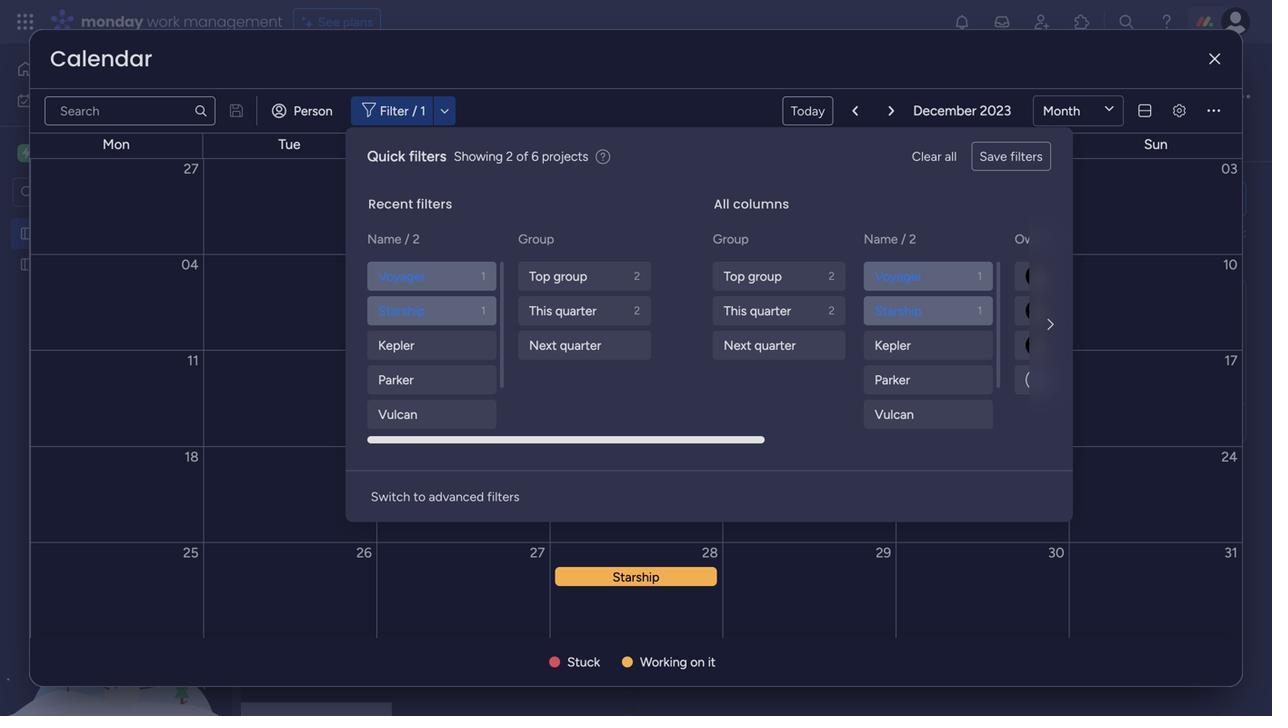 Task type: describe. For each thing, give the bounding box(es) containing it.
name for 1st name / 2 group
[[367, 232, 402, 247]]

gantt
[[392, 131, 424, 146]]

an
[[712, 191, 728, 208]]

all columns
[[714, 196, 790, 213]]

filter / 1
[[380, 103, 426, 119]]

filter
[[380, 103, 409, 119]]

plans
[[343, 14, 373, 30]]

2 top from the left
[[724, 269, 745, 284]]

barb.dwyer@gmail.com image
[[1026, 334, 1049, 357]]

recent
[[368, 196, 413, 213]]

group for 1st group group from right
[[713, 232, 749, 247]]

lott
[[754, 305, 781, 322]]

of inside quick filters showing 2 of 6 projects
[[517, 149, 529, 164]]

monday
[[81, 11, 143, 32]]

main table button
[[276, 124, 378, 153]]

starship for 1st name / 2 group from right
[[875, 303, 922, 319]]

where
[[707, 98, 743, 113]]

this quarter for second group group from right
[[529, 303, 597, 319]]

project
[[774, 98, 816, 113]]

clear all button
[[905, 142, 965, 171]]

kepler for 1st name / 2 group
[[378, 338, 414, 353]]

switch to advanced filters
[[371, 489, 520, 505]]

set
[[530, 98, 548, 113]]

1 group group from the left
[[518, 262, 655, 360]]

filters for save
[[1011, 149, 1043, 164]]

write an update...
[[673, 191, 787, 208]]

quick filters showing 2 of 6 projects
[[367, 148, 589, 165]]

update...
[[732, 191, 787, 208]]

voyager inside field
[[656, 86, 725, 110]]

search image
[[194, 104, 208, 118]]

save filters
[[980, 149, 1043, 164]]

working on it
[[640, 655, 716, 670]]

main table
[[304, 131, 364, 146]]

it
[[708, 655, 716, 670]]

spacecraft
[[309, 61, 429, 91]]

calendar button
[[438, 124, 516, 153]]

v2 settings line image
[[1174, 104, 1186, 118]]

list arrow image
[[889, 105, 895, 117]]

due
[[710, 352, 734, 369]]

home
[[42, 61, 77, 77]]

with
[[814, 352, 843, 369]]

arrow down image
[[434, 100, 456, 122]]

email:
[[1214, 225, 1247, 241]]

inbox image
[[993, 13, 1012, 31]]

tue
[[279, 136, 301, 153]]

manage any type of project. assign owners, set timelines and keep track of where your project stands. button
[[276, 95, 887, 116]]

new project
[[283, 179, 354, 194]]

Calendar field
[[45, 44, 157, 74]]

today button
[[783, 96, 834, 126]]

switch
[[371, 489, 411, 505]]

write for write an update...
[[673, 191, 709, 208]]

2023
[[980, 103, 1012, 119]]

1 parker from the left
[[378, 373, 414, 388]]

manage any type of project. assign owners, set timelines and keep track of where your project stands.
[[278, 98, 859, 113]]

all for all columns
[[714, 196, 730, 213]]

ups
[[787, 352, 811, 369]]

all for all spacecraft
[[277, 61, 303, 91]]

/ for 1st name / 2 group
[[405, 232, 410, 247]]

work for monday
[[147, 11, 180, 32]]

mon
[[103, 136, 130, 153]]

noah lott image left more dots image
[[1182, 86, 1205, 109]]

new project button
[[276, 172, 361, 201]]

main
[[42, 145, 80, 162]]

noah lott image up barb.dwyer@gmail.com image
[[1026, 300, 1049, 323]]

home button
[[11, 55, 196, 84]]

recent filters
[[368, 196, 453, 213]]

1 horizontal spatial /
[[412, 103, 417, 119]]

main button
[[13, 138, 181, 169]]

save filters button
[[972, 142, 1051, 171]]

showing
[[454, 149, 503, 164]]

0 horizontal spatial of
[[379, 98, 391, 113]]

stuck for stuck due to hold ups with documentation and government funding.
[[669, 352, 706, 369]]

this quarter for 1st group group from right
[[724, 303, 791, 319]]

quick
[[367, 148, 406, 165]]

person button
[[265, 96, 344, 126]]

write for write updates via email:
[[1111, 225, 1142, 241]]

government
[[977, 352, 1057, 369]]

2 group group from the left
[[713, 262, 850, 360]]

documentation
[[846, 352, 946, 369]]

clear
[[912, 149, 942, 164]]

more dots image
[[1208, 104, 1221, 118]]

noah lott link
[[715, 305, 781, 322]]

noah lott image down owner
[[1026, 265, 1049, 288]]

1 this from the left
[[529, 303, 552, 319]]

voyager for 1st name / 2 group
[[378, 269, 426, 284]]

december 2023
[[914, 103, 1012, 119]]

today
[[791, 103, 825, 119]]

assign
[[442, 98, 480, 113]]

on
[[691, 655, 705, 670]]

voyager for 1st name / 2 group from right
[[875, 269, 922, 284]]

manage
[[278, 98, 324, 113]]

sat
[[973, 136, 993, 153]]

1 top from the left
[[529, 269, 550, 284]]

gantt button
[[378, 124, 438, 153]]

lottie animation element
[[0, 533, 232, 717]]

management
[[184, 11, 283, 32]]

type
[[350, 98, 376, 113]]

1 top group from the left
[[529, 269, 587, 284]]

list arrow image
[[853, 105, 858, 117]]

help button
[[1118, 665, 1182, 695]]

all spacecraft
[[277, 61, 429, 91]]

2 this from the left
[[724, 303, 747, 319]]



Task type: locate. For each thing, give the bounding box(es) containing it.
starship
[[378, 303, 425, 319], [875, 303, 922, 319]]

write left an
[[673, 191, 709, 208]]

write updates via email:
[[1111, 225, 1247, 241]]

group
[[518, 232, 554, 247], [713, 232, 749, 247]]

2 name from the left
[[864, 232, 898, 247]]

0 horizontal spatial starship
[[378, 303, 425, 319]]

sun
[[1145, 136, 1168, 153]]

all inside dialog
[[714, 196, 730, 213]]

1 next quarter from the left
[[529, 338, 601, 353]]

name for 1st name / 2 group from right
[[864, 232, 898, 247]]

1 horizontal spatial voyager
[[656, 86, 725, 110]]

group for second group group from right
[[518, 232, 554, 247]]

stuck for stuck
[[568, 655, 600, 670]]

name down the write an update... button
[[864, 232, 898, 247]]

0 horizontal spatial group group
[[518, 262, 655, 360]]

calendar down monday
[[50, 44, 152, 74]]

2 horizontal spatial /
[[901, 232, 906, 247]]

2 this quarter from the left
[[724, 303, 791, 319]]

dialog containing recent filters
[[346, 127, 1273, 523]]

stuck left working in the bottom right of the page
[[568, 655, 600, 670]]

0 horizontal spatial group
[[554, 269, 587, 284]]

write an update... button
[[654, 181, 1247, 218]]

0 horizontal spatial this
[[529, 303, 552, 319]]

1 name / 2 group from the left
[[367, 262, 500, 464]]

1 horizontal spatial stuck
[[669, 352, 706, 369]]

v2 split view image
[[1139, 104, 1152, 118]]

1 name from the left
[[367, 232, 402, 247]]

of right track
[[692, 98, 704, 113]]

/ down recent filters
[[405, 232, 410, 247]]

0 horizontal spatial kepler
[[378, 338, 414, 353]]

1 kepler from the left
[[378, 338, 414, 353]]

0 vertical spatial all
[[277, 61, 303, 91]]

updates
[[1145, 225, 1192, 241]]

1 horizontal spatial next quarter
[[724, 338, 796, 353]]

your
[[746, 98, 771, 113]]

via
[[1195, 225, 1211, 241]]

project
[[313, 179, 354, 194]]

0 horizontal spatial group
[[518, 232, 554, 247]]

1 horizontal spatial name / 2 group
[[864, 262, 997, 464]]

dapulse x slim image
[[1210, 53, 1221, 66]]

/ for 1st name / 2 group from right
[[901, 232, 906, 247]]

1 vertical spatial and
[[950, 352, 974, 369]]

to right due
[[738, 352, 752, 369]]

1 horizontal spatial to
[[738, 352, 752, 369]]

1 horizontal spatial and
[[950, 352, 974, 369]]

see plans button
[[294, 8, 381, 35]]

0 horizontal spatial name
[[367, 232, 402, 247]]

1 horizontal spatial group group
[[713, 262, 850, 360]]

0 horizontal spatial next
[[529, 338, 557, 353]]

table
[[334, 131, 364, 146]]

0 horizontal spatial parker
[[378, 373, 414, 388]]

2 vulcan from the left
[[875, 407, 914, 423]]

work right my
[[61, 93, 88, 108]]

top group
[[529, 269, 587, 284], [724, 269, 782, 284]]

wed
[[449, 136, 477, 153]]

1 horizontal spatial work
[[147, 11, 180, 32]]

workspace selection element
[[17, 142, 83, 166]]

see plans
[[318, 14, 373, 30]]

parker
[[378, 373, 414, 388], [875, 373, 910, 388]]

2 name / 2 from the left
[[864, 232, 917, 247]]

1 horizontal spatial top group
[[724, 269, 782, 284]]

0 horizontal spatial stuck
[[568, 655, 600, 670]]

to
[[738, 352, 752, 369], [414, 489, 426, 505]]

person
[[294, 103, 333, 119]]

write
[[673, 191, 709, 208], [1111, 225, 1142, 241]]

1 vertical spatial stuck
[[568, 655, 600, 670]]

name / 2 down recent
[[367, 232, 420, 247]]

save
[[980, 149, 1008, 164]]

working
[[640, 655, 688, 670]]

2 next quarter from the left
[[724, 338, 796, 353]]

hold
[[755, 352, 784, 369]]

1 name / 2 from the left
[[367, 232, 420, 247]]

1 vertical spatial work
[[61, 93, 88, 108]]

workspace image
[[17, 143, 35, 163]]

1 starship from the left
[[378, 303, 425, 319]]

filters for recent
[[417, 196, 453, 213]]

0 vertical spatial write
[[673, 191, 709, 208]]

owner
[[1015, 232, 1053, 247]]

timelines
[[551, 98, 602, 113]]

2 top group from the left
[[724, 269, 782, 284]]

of
[[379, 98, 391, 113], [692, 98, 704, 113], [517, 149, 529, 164]]

apps image
[[1074, 13, 1092, 31]]

see
[[318, 14, 340, 30]]

my
[[40, 93, 58, 108]]

noah lott image right help image
[[1222, 7, 1251, 36]]

group down write an update...
[[713, 232, 749, 247]]

and left keep
[[606, 98, 627, 113]]

invite members image
[[1033, 13, 1052, 31]]

this
[[529, 303, 552, 319], [724, 303, 747, 319]]

1 horizontal spatial this quarter
[[724, 303, 791, 319]]

0 horizontal spatial voyager
[[378, 269, 426, 284]]

1 horizontal spatial write
[[1111, 225, 1142, 241]]

starship for 1st name / 2 group
[[378, 303, 425, 319]]

1 horizontal spatial calendar
[[452, 131, 503, 146]]

help image
[[1158, 13, 1176, 31]]

owners,
[[483, 98, 527, 113]]

stuck left due
[[669, 352, 706, 369]]

any
[[327, 98, 347, 113]]

new
[[283, 179, 310, 194]]

0 horizontal spatial name / 2 group
[[367, 262, 500, 464]]

work for my
[[61, 93, 88, 108]]

switch to advanced filters button
[[364, 483, 527, 512]]

and left government
[[950, 352, 974, 369]]

1 vertical spatial all
[[714, 196, 730, 213]]

name down recent
[[367, 232, 402, 247]]

next quarter
[[529, 338, 601, 353], [724, 338, 796, 353]]

0 horizontal spatial /
[[405, 232, 410, 247]]

1 horizontal spatial vulcan
[[875, 407, 914, 423]]

to right the switch
[[414, 489, 426, 505]]

top
[[529, 269, 550, 284], [724, 269, 745, 284]]

write inside button
[[673, 191, 709, 208]]

calendar for calendar field
[[50, 44, 152, 74]]

vulcan down documentation
[[875, 407, 914, 423]]

option
[[0, 217, 232, 221]]

help
[[1134, 670, 1166, 689]]

0 horizontal spatial vulcan
[[378, 407, 417, 423]]

notifications image
[[953, 13, 972, 31]]

/
[[412, 103, 417, 119], [405, 232, 410, 247], [901, 232, 906, 247]]

1 vertical spatial to
[[414, 489, 426, 505]]

my work button
[[11, 86, 196, 115]]

filters right advanced
[[487, 489, 520, 505]]

1 horizontal spatial this
[[724, 303, 747, 319]]

group group
[[518, 262, 655, 360], [713, 262, 850, 360]]

learn more image
[[596, 149, 611, 166]]

filters
[[409, 148, 447, 165], [1011, 149, 1043, 164], [417, 196, 453, 213], [487, 489, 520, 505]]

private board image
[[19, 256, 36, 273]]

0 vertical spatial stuck
[[669, 352, 706, 369]]

all left 'update...'
[[714, 196, 730, 213]]

projects
[[542, 149, 589, 164]]

0 horizontal spatial next quarter
[[529, 338, 601, 353]]

1 vulcan from the left
[[378, 407, 417, 423]]

1 horizontal spatial name
[[864, 232, 898, 247]]

name / 2 down the write an update... button
[[864, 232, 917, 247]]

calendar
[[50, 44, 152, 74], [452, 131, 503, 146]]

work right monday
[[147, 11, 180, 32]]

calendar up quick filters showing 2 of 6 projects
[[452, 131, 503, 146]]

2 name / 2 group from the left
[[864, 262, 997, 464]]

2 horizontal spatial of
[[692, 98, 704, 113]]

0 horizontal spatial and
[[606, 98, 627, 113]]

filters right recent
[[417, 196, 453, 213]]

2 kepler from the left
[[875, 338, 911, 353]]

columns
[[733, 196, 790, 213]]

1 vertical spatial write
[[1111, 225, 1142, 241]]

0 vertical spatial and
[[606, 98, 627, 113]]

voyager left your
[[656, 86, 725, 110]]

0 horizontal spatial calendar
[[50, 44, 152, 74]]

calendar for calendar button
[[452, 131, 503, 146]]

month
[[1044, 103, 1081, 119]]

0 horizontal spatial this quarter
[[529, 303, 597, 319]]

monday work management
[[81, 11, 283, 32]]

search everything image
[[1118, 13, 1136, 31]]

lottie animation image
[[0, 533, 232, 717]]

Filter dashboard by text search field
[[45, 96, 216, 126]]

/ down the write an update... button
[[901, 232, 906, 247]]

0 horizontal spatial top
[[529, 269, 550, 284]]

select product image
[[16, 13, 35, 31]]

kepler for 1st name / 2 group from right
[[875, 338, 911, 353]]

list box
[[0, 215, 232, 526]]

work
[[147, 11, 180, 32], [61, 93, 88, 108]]

1 group from the left
[[518, 232, 554, 247]]

0 horizontal spatial write
[[673, 191, 709, 208]]

group
[[554, 269, 587, 284], [748, 269, 782, 284]]

1 horizontal spatial group
[[748, 269, 782, 284]]

quarter
[[555, 303, 597, 319], [750, 303, 791, 319], [560, 338, 601, 353], [755, 338, 796, 353]]

0 vertical spatial to
[[738, 352, 752, 369]]

0 vertical spatial work
[[147, 11, 180, 32]]

all
[[945, 149, 957, 164]]

advanced
[[429, 489, 484, 505]]

my work
[[40, 93, 88, 108]]

2 horizontal spatial voyager
[[875, 269, 922, 284]]

2 parker from the left
[[875, 373, 910, 388]]

2 group from the left
[[713, 232, 749, 247]]

1 horizontal spatial parker
[[875, 373, 910, 388]]

of left 6 on the left
[[517, 149, 529, 164]]

stands.
[[819, 98, 859, 113]]

0 horizontal spatial name / 2
[[367, 232, 420, 247]]

2 next from the left
[[724, 338, 752, 353]]

Voyager field
[[651, 86, 1172, 110]]

noah lott
[[715, 305, 781, 322]]

0 horizontal spatial to
[[414, 489, 426, 505]]

0 horizontal spatial all
[[277, 61, 303, 91]]

this quarter
[[529, 303, 597, 319], [724, 303, 791, 319]]

dialog
[[346, 127, 1273, 523]]

calendar inside button
[[452, 131, 503, 146]]

december
[[914, 103, 977, 119]]

filters right save
[[1011, 149, 1043, 164]]

1 next from the left
[[529, 338, 557, 353]]

track
[[660, 98, 689, 113]]

next
[[529, 338, 557, 353], [724, 338, 752, 353]]

1 horizontal spatial next
[[724, 338, 752, 353]]

of right type on the left of page
[[379, 98, 391, 113]]

1 this quarter from the left
[[529, 303, 597, 319]]

and inside button
[[606, 98, 627, 113]]

0 horizontal spatial top group
[[529, 269, 587, 284]]

1 horizontal spatial starship
[[875, 303, 922, 319]]

project.
[[395, 98, 438, 113]]

2 group from the left
[[748, 269, 782, 284]]

funding.
[[1060, 352, 1113, 369]]

6
[[532, 149, 539, 164]]

1 horizontal spatial of
[[517, 149, 529, 164]]

stuck
[[669, 352, 706, 369], [568, 655, 600, 670]]

1 horizontal spatial kepler
[[875, 338, 911, 353]]

1 horizontal spatial group
[[713, 232, 749, 247]]

voyager
[[656, 86, 725, 110], [378, 269, 426, 284], [875, 269, 922, 284]]

to inside button
[[414, 489, 426, 505]]

filters for quick
[[409, 148, 447, 165]]

0 vertical spatial calendar
[[50, 44, 152, 74]]

keep
[[630, 98, 657, 113]]

voyager down recent filters
[[378, 269, 426, 284]]

1 horizontal spatial name / 2
[[864, 232, 917, 247]]

public board image
[[19, 225, 36, 242]]

workspace image
[[22, 143, 31, 163]]

2 starship from the left
[[875, 303, 922, 319]]

write left updates
[[1111, 225, 1142, 241]]

1 horizontal spatial all
[[714, 196, 730, 213]]

None search field
[[45, 96, 216, 126]]

name / 2
[[367, 232, 420, 247], [864, 232, 917, 247]]

noah
[[715, 305, 750, 322]]

/ right the filter
[[412, 103, 417, 119]]

0 horizontal spatial work
[[61, 93, 88, 108]]

name / 2 group
[[367, 262, 500, 464], [864, 262, 997, 464]]

All Spacecraft field
[[272, 61, 433, 91]]

stuck due to hold ups with documentation and government funding.
[[669, 352, 1113, 369]]

noah lott image
[[1222, 7, 1251, 36], [1182, 86, 1205, 109], [1026, 265, 1049, 288], [1026, 300, 1049, 323]]

work inside button
[[61, 93, 88, 108]]

1 group from the left
[[554, 269, 587, 284]]

kepler
[[378, 338, 414, 353], [875, 338, 911, 353]]

main
[[304, 131, 331, 146]]

voyager up documentation
[[875, 269, 922, 284]]

1 vertical spatial calendar
[[452, 131, 503, 146]]

clear all
[[912, 149, 957, 164]]

1 horizontal spatial top
[[724, 269, 745, 284]]

filters down gantt
[[409, 148, 447, 165]]

owner group
[[1015, 262, 1152, 395]]

all up manage
[[277, 61, 303, 91]]

vulcan up the switch
[[378, 407, 417, 423]]

group down 6 on the left
[[518, 232, 554, 247]]

2 inside quick filters showing 2 of 6 projects
[[506, 149, 513, 164]]

2
[[506, 149, 513, 164], [413, 232, 420, 247], [909, 232, 917, 247], [634, 270, 640, 283], [829, 270, 835, 283], [634, 304, 640, 318], [829, 304, 835, 318]]



Task type: vqa. For each thing, say whether or not it's contained in the screenshot.
the right This Quarter
yes



